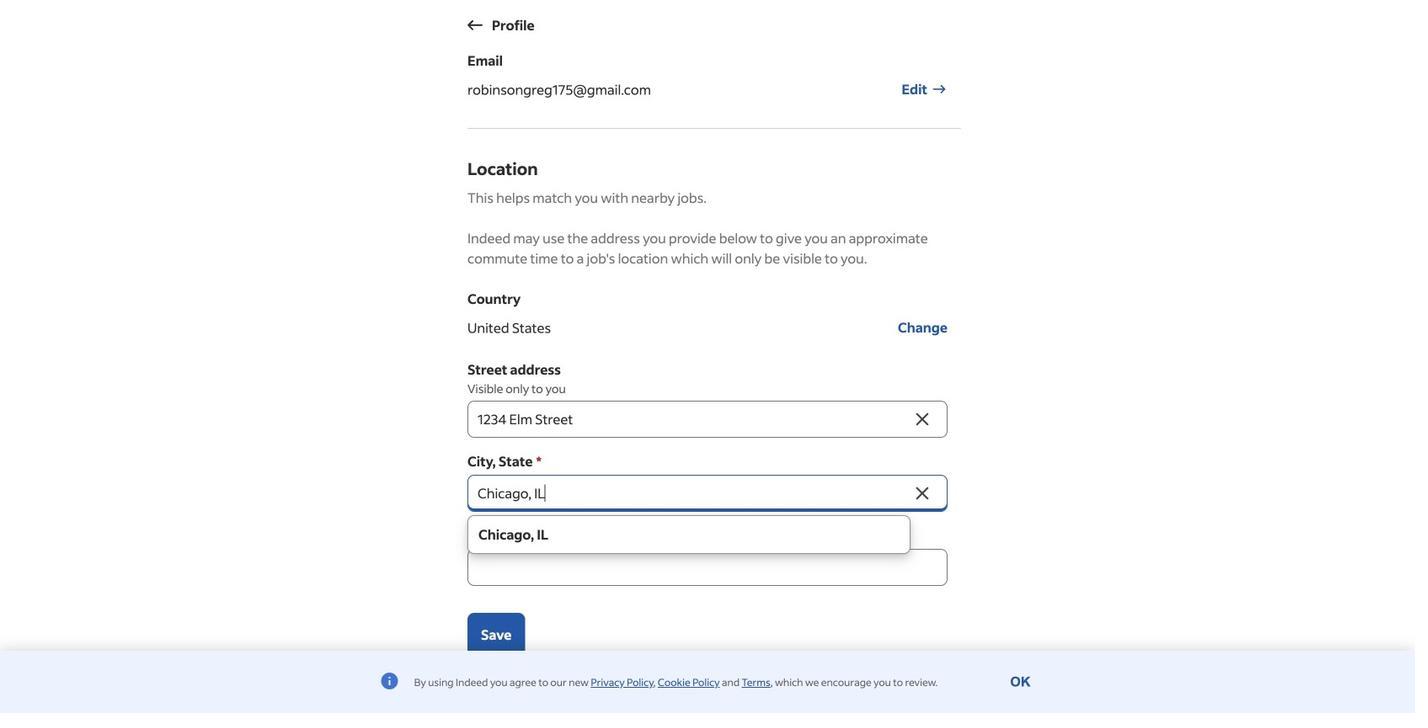 Task type: locate. For each thing, give the bounding box(es) containing it.
contact information element
[[468, 0, 962, 657]]

None field
[[468, 401, 911, 438], [468, 475, 911, 512], [468, 550, 948, 587], [468, 401, 911, 438], [468, 475, 911, 512], [468, 550, 948, 587]]



Task type: vqa. For each thing, say whether or not it's contained in the screenshot.
field
yes



